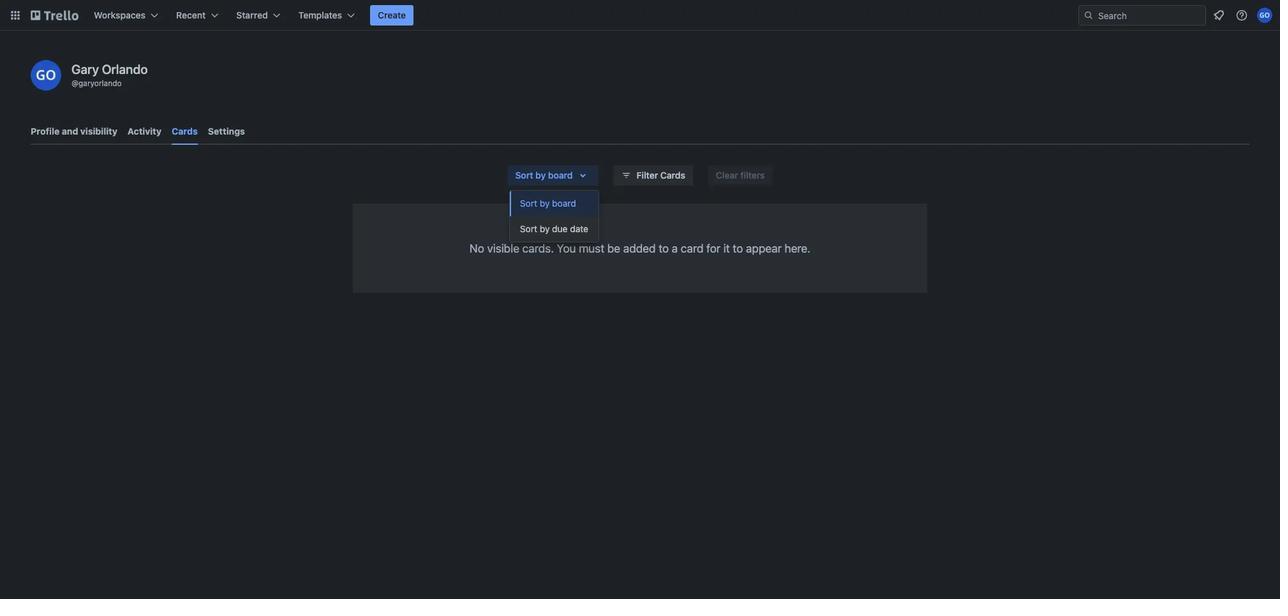 Task type: locate. For each thing, give the bounding box(es) containing it.
sort for sort by board button
[[520, 198, 538, 209]]

must
[[579, 241, 605, 255]]

board
[[548, 170, 573, 181], [552, 198, 576, 209]]

filters
[[741, 170, 765, 181]]

2 vertical spatial by
[[540, 224, 550, 234]]

by up sort by due date
[[540, 198, 550, 209]]

sort by board inside dropdown button
[[516, 170, 573, 181]]

0 vertical spatial sort
[[516, 170, 533, 181]]

to
[[659, 241, 669, 255], [733, 241, 743, 255]]

by inside dropdown button
[[536, 170, 546, 181]]

board up sort by board button
[[548, 170, 573, 181]]

gary orlando (garyorlando) image
[[31, 60, 61, 91]]

search image
[[1084, 10, 1094, 20]]

sort by board up sort by board button
[[516, 170, 573, 181]]

visibility
[[80, 126, 117, 137]]

visible
[[487, 241, 520, 255]]

cards.
[[523, 241, 554, 255]]

appear
[[746, 241, 782, 255]]

by
[[536, 170, 546, 181], [540, 198, 550, 209], [540, 224, 550, 234]]

1 horizontal spatial to
[[733, 241, 743, 255]]

cards right "activity"
[[172, 126, 198, 137]]

templates button
[[291, 5, 363, 26]]

due
[[552, 224, 568, 234]]

activity link
[[128, 120, 162, 143]]

board inside dropdown button
[[548, 170, 573, 181]]

to left a
[[659, 241, 669, 255]]

for
[[707, 241, 721, 255]]

by for sort by due date button
[[540, 224, 550, 234]]

date
[[570, 224, 589, 234]]

by left due
[[540, 224, 550, 234]]

filter
[[637, 170, 658, 181]]

sort up sort by due date
[[520, 198, 538, 209]]

sort inside dropdown button
[[516, 170, 533, 181]]

1 horizontal spatial cards
[[661, 170, 686, 181]]

0 horizontal spatial to
[[659, 241, 669, 255]]

sort for sort by board dropdown button
[[516, 170, 533, 181]]

by up sort by board button
[[536, 170, 546, 181]]

sort for sort by due date button
[[520, 224, 538, 234]]

cards
[[172, 126, 198, 137], [661, 170, 686, 181]]

orlando
[[102, 61, 148, 76]]

menu
[[510, 191, 599, 242]]

board up due
[[552, 198, 576, 209]]

sort by board button
[[508, 165, 599, 186]]

by for sort by board button
[[540, 198, 550, 209]]

0 horizontal spatial cards
[[172, 126, 198, 137]]

starred button
[[229, 5, 288, 26]]

settings
[[208, 126, 245, 137]]

gary orlando @ garyorlando
[[72, 61, 148, 87]]

sort up cards.
[[520, 224, 538, 234]]

1 vertical spatial cards
[[661, 170, 686, 181]]

sort by board inside button
[[520, 198, 576, 209]]

0 vertical spatial board
[[548, 170, 573, 181]]

cards inside button
[[661, 170, 686, 181]]

sort
[[516, 170, 533, 181], [520, 198, 538, 209], [520, 224, 538, 234]]

create button
[[370, 5, 414, 26]]

0 vertical spatial by
[[536, 170, 546, 181]]

board for sort by board button
[[552, 198, 576, 209]]

to right it
[[733, 241, 743, 255]]

cards right filter
[[661, 170, 686, 181]]

here.
[[785, 241, 811, 255]]

clear filters
[[716, 170, 765, 181]]

sort by board up sort by due date
[[520, 198, 576, 209]]

2 vertical spatial sort
[[520, 224, 538, 234]]

a
[[672, 241, 678, 255]]

card
[[681, 241, 704, 255]]

2 to from the left
[[733, 241, 743, 255]]

primary element
[[0, 0, 1281, 31]]

cards link
[[172, 120, 198, 145]]

gary
[[72, 61, 99, 76]]

it
[[724, 241, 730, 255]]

0 vertical spatial sort by board
[[516, 170, 573, 181]]

board inside button
[[552, 198, 576, 209]]

1 vertical spatial sort
[[520, 198, 538, 209]]

profile
[[31, 126, 60, 137]]

1 vertical spatial board
[[552, 198, 576, 209]]

Search field
[[1094, 6, 1206, 25]]

added
[[624, 241, 656, 255]]

1 vertical spatial sort by board
[[520, 198, 576, 209]]

1 vertical spatial by
[[540, 198, 550, 209]]

settings link
[[208, 120, 245, 143]]

sort up sort by board button
[[516, 170, 533, 181]]

sort by board
[[516, 170, 573, 181], [520, 198, 576, 209]]



Task type: vqa. For each thing, say whether or not it's contained in the screenshot.
a
yes



Task type: describe. For each thing, give the bounding box(es) containing it.
0 vertical spatial cards
[[172, 126, 198, 137]]

starred
[[236, 10, 268, 20]]

be
[[608, 241, 621, 255]]

sort by board for sort by board dropdown button
[[516, 170, 573, 181]]

board for sort by board dropdown button
[[548, 170, 573, 181]]

1 to from the left
[[659, 241, 669, 255]]

sort by due date button
[[510, 216, 599, 242]]

activity
[[128, 126, 162, 137]]

by for sort by board dropdown button
[[536, 170, 546, 181]]

recent button
[[169, 5, 226, 26]]

templates
[[299, 10, 342, 20]]

garyorlando
[[79, 79, 122, 87]]

gary orlando (garyorlando) image
[[1258, 8, 1273, 23]]

profile and visibility
[[31, 126, 117, 137]]

no
[[470, 241, 485, 255]]

sort by board for sort by board button
[[520, 198, 576, 209]]

sort by board button
[[510, 191, 599, 216]]

open information menu image
[[1236, 9, 1249, 22]]

clear filters button
[[709, 165, 773, 186]]

workspaces button
[[86, 5, 166, 26]]

workspaces
[[94, 10, 146, 20]]

filter cards
[[637, 170, 686, 181]]

menu containing sort by board
[[510, 191, 599, 242]]

clear
[[716, 170, 739, 181]]

sort by due date
[[520, 224, 589, 234]]

recent
[[176, 10, 206, 20]]

back to home image
[[31, 5, 79, 26]]

no visible cards. you must be added to a card for it to appear here.
[[470, 241, 811, 255]]

you
[[557, 241, 576, 255]]

create
[[378, 10, 406, 20]]

filter cards button
[[614, 165, 693, 186]]

0 notifications image
[[1212, 8, 1227, 23]]

profile and visibility link
[[31, 120, 117, 143]]

@
[[72, 79, 79, 87]]

and
[[62, 126, 78, 137]]



